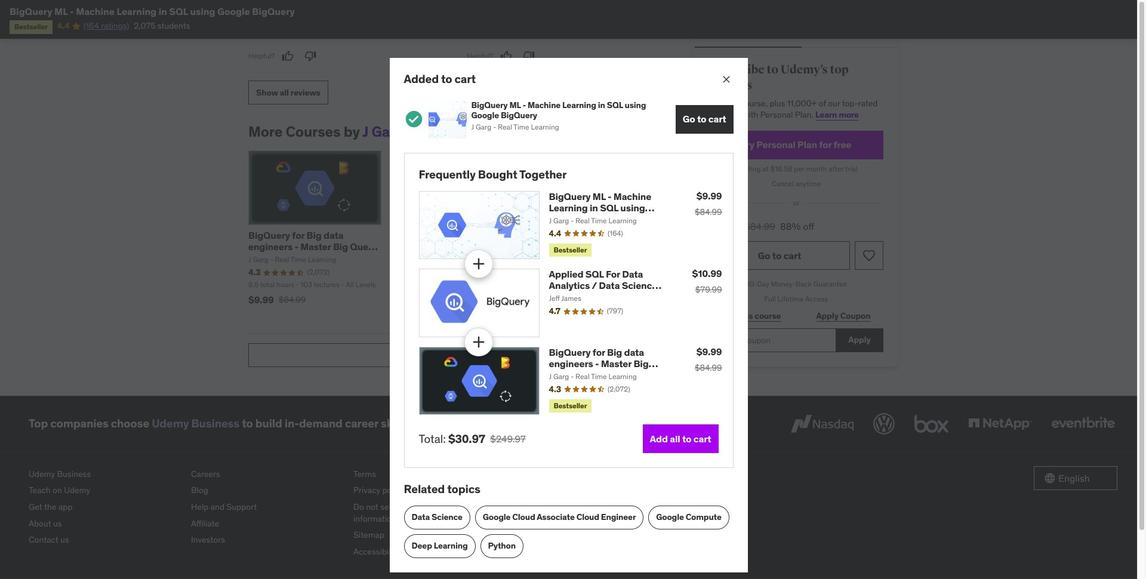 Task type: describe. For each thing, give the bounding box(es) containing it.
Enter Coupon text field
[[709, 328, 836, 352]]

0 horizontal spatial build
[[255, 416, 282, 431]]

2,075 students
[[134, 21, 190, 31]]

our
[[828, 98, 841, 108]]

plan.
[[795, 109, 814, 120]]

6 total hours
[[391, 280, 431, 289]]

4.3 for $9.99
[[248, 267, 261, 278]]

$84.99 down gift
[[695, 362, 722, 373]]

1 horizontal spatial data
[[599, 280, 620, 292]]

5.5 total hours
[[533, 280, 579, 289]]

total for apache flink | a real time & hands-on course on flink
[[397, 280, 411, 289]]

with
[[549, 291, 570, 303]]

sitemap
[[354, 530, 385, 540]]

2 all levels from the left
[[479, 280, 509, 289]]

a for real
[[455, 229, 461, 241]]

30-day money-back guarantee full lifetime access
[[746, 280, 848, 303]]

cart right added in the left of the page
[[455, 72, 476, 86]]

1 vertical spatial us
[[60, 535, 69, 545]]

cart down 88%
[[784, 249, 802, 261]]

bestseller for bigquery for big data engineers - master big query internals
[[554, 401, 587, 410]]

$84.99 inside $9.99 $84.99 88% off
[[745, 220, 776, 232]]

to inside 'apache beam | a hands-on course to build big data pipelines'
[[566, 241, 575, 253]]

google inside bigquery ml - machine learning in sql using google bigquery j garg - real time learning
[[471, 110, 499, 120]]

compute
[[686, 512, 722, 523]]

bigquery ml - machine learning in sql using google bigquery inside added to cart dialog
[[549, 190, 652, 225]]

0 vertical spatial 4.4
[[57, 21, 69, 31]]

beam
[[569, 229, 595, 241]]

added to cart dialog
[[390, 58, 748, 573]]

0 vertical spatial for
[[819, 139, 832, 151]]

0 vertical spatial or
[[793, 198, 800, 207]]

google cloud associate cloud engineer link
[[475, 506, 644, 530]]

do
[[354, 502, 364, 512]]

about us link
[[29, 516, 182, 532]]

apache for to
[[533, 229, 567, 241]]

courses,
[[709, 109, 741, 120]]

course inside apache flink | a real time & hands-on course on flink j garg - real time learning
[[438, 241, 468, 253]]

try personal plan for free
[[741, 139, 852, 151]]

hands- inside apache flink | a real time & hands-on course on flink j garg - real time learning
[[391, 241, 423, 253]]

(164
[[83, 21, 99, 31]]

55 lectures
[[437, 280, 473, 289]]

2072 reviews element for bestseller
[[608, 384, 630, 394]]

all for bigquery for big data engineers - master big query internals
[[346, 280, 354, 289]]

(164)
[[608, 229, 623, 238]]

0 vertical spatial in
[[159, 5, 167, 17]]

1 horizontal spatial 4.3
[[391, 267, 403, 278]]

2 horizontal spatial course
[[755, 311, 781, 321]]

back
[[796, 280, 812, 289]]

j inside bigquery ml - machine learning in sql using google bigquery j garg - real time learning
[[471, 123, 474, 132]]

by
[[344, 122, 360, 141]]

gift
[[722, 311, 737, 321]]

report abuse
[[431, 350, 483, 360]]

1 vertical spatial go
[[758, 249, 771, 261]]

internals for bestseller
[[578, 369, 617, 381]]

ml inside bigquery ml - machine learning in sql using google bigquery j garg - real time learning
[[510, 100, 521, 110]]

0 horizontal spatial udemy
[[29, 469, 55, 479]]

bigquery inside applied sql for data analytics / data science with bigquery
[[572, 291, 614, 303]]

bigquery for big data engineers - master big query internals for bestseller
[[549, 346, 649, 381]]

this for gift
[[739, 311, 753, 321]]

starting
[[735, 164, 761, 173]]

levels for apache beam | a hands-on course to build big data pipelines
[[637, 280, 658, 289]]

bestseller for bigquery ml - machine learning in sql using google bigquery
[[554, 245, 587, 254]]

apache for hands-
[[391, 229, 424, 241]]

query for $9.99
[[350, 241, 377, 253]]

apply coupon
[[817, 311, 871, 321]]

2 lectures from the left
[[447, 280, 473, 289]]

get inside get this course, plus 11,000+ of our top-rated courses, with personal plan.
[[709, 98, 723, 108]]

on inside apache flink | a real time & hands-on course on flink j garg - real time learning
[[423, 241, 436, 253]]

investors
[[191, 535, 225, 545]]

0 vertical spatial bigquery ml - machine learning in sql using google bigquery
[[10, 5, 295, 17]]

1659 reviews element
[[592, 268, 614, 278]]

data for 8.5 total hours
[[324, 229, 344, 241]]

nasdaq image
[[788, 411, 857, 437]]

on inside udemy business teach on udemy get the app about us contact us
[[53, 485, 62, 496]]

$9.99 $84.99 up $9.99 $84.99 88% off
[[695, 190, 722, 217]]

go to cart inside added to cart dialog
[[683, 113, 726, 125]]

blog link
[[191, 483, 344, 499]]

2,075
[[134, 21, 155, 31]]

j garg - real time learning for 1659 reviews element
[[533, 255, 621, 264]]

accessibility
[[354, 546, 400, 557]]

total for bigquery for big data engineers - master big query internals
[[260, 280, 275, 289]]

app
[[58, 502, 73, 512]]

1 horizontal spatial udemy
[[64, 485, 90, 496]]

python
[[488, 541, 516, 551]]

0 vertical spatial bestseller
[[14, 22, 48, 31]]

0 vertical spatial machine
[[76, 5, 115, 17]]

(797)
[[607, 307, 624, 315]]

business inside udemy business teach on udemy get the app about us contact us
[[57, 469, 91, 479]]

companies
[[50, 416, 109, 431]]

ratings)
[[101, 21, 129, 31]]

hours for bigquery for big data engineers - master big query internals
[[277, 280, 295, 289]]

to left "in-"
[[242, 416, 253, 431]]

terms link
[[354, 466, 506, 483]]

2 horizontal spatial data
[[622, 268, 643, 280]]

j garg - real time learning for 164 reviews "element"
[[549, 216, 637, 225]]

add
[[650, 433, 668, 445]]

demand
[[299, 416, 343, 431]]

797 reviews element
[[607, 307, 624, 317]]

topics
[[447, 482, 481, 496]]

mark review by jairo wilmer garcia m. as helpful image
[[500, 50, 512, 62]]

62 lectures
[[585, 280, 622, 289]]

to right added in the left of the page
[[441, 72, 452, 86]]

all levels for bigquery for big data engineers - master big query internals
[[346, 280, 376, 289]]

helpful? for mark review by jairo wilmer garcia m. as helpful icon
[[467, 51, 494, 60]]

levels for bigquery for big data engineers - master big query internals
[[356, 280, 376, 289]]

show
[[256, 87, 278, 98]]

| for flink
[[450, 229, 453, 241]]

1 vertical spatial personal
[[757, 139, 796, 151]]

close modal image
[[720, 73, 732, 85]]

get inside udemy business teach on udemy get the app about us contact us
[[29, 502, 42, 512]]

students
[[157, 21, 190, 31]]

engineer
[[601, 512, 636, 523]]

mark review by jairo wilmer garcia m. as unhelpful image
[[523, 50, 535, 62]]

apache flink | a real time & hands-on course on flink j garg - real time learning
[[391, 229, 514, 264]]

to inside subscribe to udemy's top courses
[[767, 62, 779, 77]]

learn more link
[[816, 109, 859, 120]]

wishlist image
[[862, 248, 877, 263]]

all for apache flink | a real time & hands-on course on flink
[[479, 280, 487, 289]]

james
[[562, 294, 582, 303]]

policy
[[383, 485, 404, 496]]

- inside apache flink | a real time & hands-on course on flink j garg - real time learning
[[413, 255, 416, 264]]

0 vertical spatial udemy business link
[[152, 416, 240, 431]]

machine inside bigquery ml - machine learning in sql using google bigquery j garg - real time learning
[[528, 100, 561, 110]]

sql inside applied sql for data analytics / data science with bigquery
[[586, 268, 604, 280]]

2 vertical spatial using
[[621, 202, 645, 214]]

investors link
[[191, 532, 344, 549]]

4.4 for bigquery
[[549, 228, 561, 239]]

all for reviews
[[280, 87, 289, 98]]

career
[[345, 416, 379, 431]]

careers link
[[191, 466, 344, 483]]

analytics
[[549, 280, 590, 292]]

on inside 'apache beam | a hands-on course to build big data pipelines'
[[642, 229, 654, 241]]

$84.99 up $9.99 $84.99 88% off
[[695, 206, 722, 217]]

6
[[391, 280, 395, 289]]

all for to
[[670, 433, 681, 445]]

bigquery ml - machine learning in sql using google bigquery j garg - real time learning
[[471, 100, 646, 132]]

top companies choose udemy business to build in-demand career skills.
[[29, 416, 411, 431]]

engineers for bestseller
[[549, 358, 593, 370]]

/
[[592, 280, 597, 292]]

1 horizontal spatial go to cart
[[758, 249, 802, 261]]

for
[[606, 268, 620, 280]]

add all to cart button
[[643, 425, 719, 453]]

applied sql for data analytics / data science with bigquery link
[[549, 268, 662, 303]]

udemy business teach on udemy get the app about us contact us
[[29, 469, 91, 545]]

j garg - real time learning for 2072 reviews element inside added to cart dialog
[[549, 372, 637, 381]]

1 horizontal spatial flink
[[483, 241, 505, 253]]

affiliate
[[191, 518, 219, 529]]

apply coupon button
[[804, 304, 884, 328]]

apply for apply coupon
[[817, 311, 839, 321]]

total: $30.97 $249.97
[[419, 432, 526, 446]]

8.5 total hours
[[248, 280, 295, 289]]

help and support link
[[191, 499, 344, 516]]

data inside 'apache beam | a hands-on course to build big data pipelines'
[[619, 241, 638, 253]]

share
[[405, 502, 425, 512]]

$74.99
[[421, 294, 447, 305]]

2 cloud from the left
[[577, 512, 600, 523]]

2 vertical spatial in
[[590, 202, 598, 214]]

(2,072) for $9.99
[[307, 268, 330, 277]]

in-
[[285, 416, 299, 431]]

0 vertical spatial business
[[191, 416, 240, 431]]

affiliate link
[[191, 516, 344, 532]]

learn
[[816, 109, 837, 120]]

1 vertical spatial science
[[432, 512, 463, 523]]

lectures for course
[[596, 280, 622, 289]]

gift this course
[[722, 311, 781, 321]]

netapp image
[[966, 411, 1035, 437]]

science inside applied sql for data analytics / data science with bigquery
[[622, 280, 658, 292]]

rated
[[858, 98, 878, 108]]

teach on udemy link
[[29, 483, 182, 499]]

master for $9.99
[[301, 241, 331, 253]]

help
[[191, 502, 209, 512]]

my
[[427, 502, 438, 512]]

164 reviews element
[[608, 229, 623, 239]]

(2,072) for bestseller
[[608, 384, 630, 393]]

j garg - real time learning for 2072 reviews element corresponding to $9.99
[[248, 255, 336, 264]]

hours for apache beam | a hands-on course to build big data pipelines
[[561, 280, 579, 289]]

all for apache beam | a hands-on course to build big data pipelines
[[628, 280, 636, 289]]

get this course, plus 11,000+ of our top-rated courses, with personal plan.
[[709, 98, 878, 120]]

lifetime
[[778, 294, 804, 303]]

course,
[[741, 98, 768, 108]]

privacy policy link
[[354, 483, 506, 499]]

off
[[803, 220, 815, 232]]



Task type: locate. For each thing, give the bounding box(es) containing it.
1 all from the left
[[346, 280, 354, 289]]

2 horizontal spatial ml
[[593, 190, 606, 202]]

1 vertical spatial master
[[601, 358, 632, 370]]

engineers down 4.7
[[549, 358, 593, 370]]

a left 164 reviews "element"
[[601, 229, 607, 241]]

query inside added to cart dialog
[[549, 369, 576, 381]]

master down 797 reviews "element"
[[601, 358, 632, 370]]

apply inside apply button
[[849, 335, 871, 345]]

cloud left 'associate'
[[513, 512, 535, 523]]

data
[[622, 268, 643, 280], [599, 280, 620, 292], [412, 512, 430, 523]]

0 vertical spatial go to cart button
[[676, 105, 734, 134]]

bigquery for big data engineers - master big query internals link
[[248, 229, 378, 264], [549, 346, 658, 381]]

related
[[404, 482, 445, 496]]

0 horizontal spatial machine
[[76, 5, 115, 17]]

$84.99 left 88%
[[745, 220, 776, 232]]

0 vertical spatial using
[[190, 5, 215, 17]]

hands- inside 'apache beam | a hands-on course to build big data pipelines'
[[609, 229, 642, 241]]

1 cloud from the left
[[513, 512, 535, 523]]

1 vertical spatial engineers
[[549, 358, 593, 370]]

at
[[763, 164, 769, 173]]

lectures down 1758 reviews element on the left of the page
[[447, 280, 473, 289]]

learn more
[[816, 109, 859, 120]]

volkswagen image
[[871, 411, 898, 437]]

the
[[44, 502, 56, 512]]

apply down coupon
[[849, 335, 871, 345]]

go to cart button up money-
[[709, 241, 850, 270]]

1 | from the left
[[450, 229, 453, 241]]

business up careers at bottom
[[191, 416, 240, 431]]

1 vertical spatial for
[[292, 229, 305, 241]]

english button
[[1034, 466, 1118, 490]]

build up (1,659)
[[577, 241, 600, 253]]

1 horizontal spatial cloud
[[577, 512, 600, 523]]

or down anytime
[[793, 198, 800, 207]]

$9.99 $84.99 up 4.7
[[533, 294, 591, 306]]

get left the
[[29, 502, 42, 512]]

or right the sell
[[395, 502, 403, 512]]

sell
[[380, 502, 393, 512]]

2 horizontal spatial levels
[[637, 280, 658, 289]]

information
[[354, 513, 396, 524]]

bigquery ml - machine learning in sql using google bigquery
[[10, 5, 295, 17], [549, 190, 652, 225]]

mark review by paul o. as helpful image
[[282, 50, 294, 62]]

bigquery for big data engineers - master big query internals link up 103
[[248, 229, 378, 264]]

english
[[1059, 472, 1090, 484]]

data for $9.99
[[624, 346, 644, 358]]

show all reviews button
[[248, 81, 328, 104]]

2 a from the left
[[601, 229, 607, 241]]

for for bestseller
[[593, 346, 605, 358]]

3 all from the left
[[628, 280, 636, 289]]

total for apache beam | a hands-on course to build big data pipelines
[[545, 280, 560, 289]]

this right gift
[[739, 311, 753, 321]]

4.3 for bestseller
[[549, 384, 561, 395]]

go to cart down courses
[[683, 113, 726, 125]]

0 horizontal spatial flink
[[426, 229, 448, 241]]

bigquery for big data engineers - master big query internals link for $9.99
[[248, 229, 378, 264]]

to left udemy's
[[767, 62, 779, 77]]

hours up james
[[561, 280, 579, 289]]

top
[[29, 416, 48, 431]]

sitemap link
[[354, 527, 506, 544]]

helpful?
[[248, 51, 275, 60], [467, 51, 494, 60]]

apache up the 6 total hours
[[391, 229, 424, 241]]

1 horizontal spatial master
[[601, 358, 632, 370]]

get
[[709, 98, 723, 108], [29, 502, 42, 512]]

1 vertical spatial query
[[549, 369, 576, 381]]

1 horizontal spatial hours
[[413, 280, 431, 289]]

cart
[[455, 72, 476, 86], [709, 113, 726, 125], [784, 249, 802, 261], [694, 433, 712, 445]]

hands- down bigquery ml - machine learning in sql using google bigquery link
[[609, 229, 642, 241]]

cloud left engineer
[[577, 512, 600, 523]]

0 horizontal spatial or
[[395, 502, 403, 512]]

personal up $16.58
[[757, 139, 796, 151]]

0 vertical spatial internals
[[248, 252, 288, 264]]

udemy up the teach
[[29, 469, 55, 479]]

internals for $9.99
[[248, 252, 288, 264]]

apache inside 'apache beam | a hands-on course to build big data pipelines'
[[533, 229, 567, 241]]

2 all from the left
[[479, 280, 487, 289]]

1 vertical spatial go to cart
[[758, 249, 802, 261]]

all right 55 lectures
[[479, 280, 487, 289]]

together
[[520, 167, 567, 181]]

udemy up the app
[[64, 485, 90, 496]]

course up applied on the top
[[533, 241, 564, 253]]

1 vertical spatial bigquery for big data engineers - master big query internals link
[[549, 346, 658, 381]]

0 vertical spatial master
[[301, 241, 331, 253]]

2 vertical spatial bestseller
[[554, 401, 587, 410]]

-
[[70, 5, 74, 17], [523, 100, 526, 110], [407, 122, 413, 141], [493, 123, 496, 132], [608, 190, 612, 202], [571, 216, 574, 225], [295, 241, 299, 253], [270, 255, 273, 264], [413, 255, 416, 264], [555, 255, 558, 264], [595, 358, 599, 370], [571, 372, 574, 381]]

1 horizontal spatial bigquery for big data engineers - master big query internals link
[[549, 346, 658, 381]]

1 vertical spatial using
[[625, 100, 646, 110]]

in
[[159, 5, 167, 17], [598, 100, 605, 110], [590, 202, 598, 214]]

google compute link
[[649, 506, 730, 530]]

bigquery for big data engineers - master big query internals
[[248, 229, 377, 264], [549, 346, 649, 381]]

3 total from the left
[[545, 280, 560, 289]]

levels left 6
[[356, 280, 376, 289]]

0 horizontal spatial bigquery ml - machine learning in sql using google bigquery
[[10, 5, 295, 17]]

on right the teach
[[53, 485, 62, 496]]

$9.99 $74.99
[[391, 294, 447, 306]]

go inside added to cart dialog
[[683, 113, 695, 125]]

all right add
[[670, 433, 681, 445]]

us right about
[[53, 518, 62, 529]]

$9.99 $84.99 88% off
[[709, 219, 815, 233]]

3 lectures from the left
[[596, 280, 622, 289]]

(164 ratings)
[[83, 21, 129, 31]]

bigquery for big data engineers - master big query internals link for bestseller
[[549, 346, 658, 381]]

cart right add
[[694, 433, 712, 445]]

lectures down 1659 reviews element
[[596, 280, 622, 289]]

jeff james
[[549, 294, 582, 303]]

1758 reviews element
[[450, 268, 470, 278]]

hours
[[277, 280, 295, 289], [413, 280, 431, 289], [561, 280, 579, 289]]

try personal plan for free link
[[709, 131, 884, 159]]

sql
[[169, 5, 188, 17], [607, 100, 623, 110], [600, 202, 619, 214], [586, 268, 604, 280]]

88%
[[781, 220, 801, 232]]

real inside bigquery ml - machine learning in sql using google bigquery j garg - real time learning
[[498, 123, 512, 132]]

to left courses, on the right top of page
[[697, 113, 707, 125]]

0 horizontal spatial science
[[432, 512, 463, 523]]

after
[[829, 164, 844, 173]]

lectures for master
[[314, 280, 340, 289]]

contact
[[29, 535, 58, 545]]

bigquery for big data engineers - master big query internals link down 797 reviews "element"
[[549, 346, 658, 381]]

apache inside apache flink | a real time & hands-on course on flink j garg - real time learning
[[391, 229, 424, 241]]

total:
[[419, 432, 446, 446]]

2 horizontal spatial hours
[[561, 280, 579, 289]]

time inside bigquery ml - machine learning in sql using google bigquery j garg - real time learning
[[514, 123, 529, 132]]

not
[[366, 502, 378, 512]]

1 vertical spatial ml
[[510, 100, 521, 110]]

sql inside bigquery ml - machine learning in sql using google bigquery j garg - real time learning
[[607, 100, 623, 110]]

1 horizontal spatial lectures
[[447, 280, 473, 289]]

bought
[[478, 167, 518, 181]]

all right for at top
[[628, 280, 636, 289]]

us
[[53, 518, 62, 529], [60, 535, 69, 545]]

1 apache from the left
[[391, 229, 424, 241]]

deep learning link
[[404, 534, 476, 558]]

careers blog help and support affiliate investors
[[191, 469, 257, 545]]

| up (1,758)
[[450, 229, 453, 241]]

| inside apache flink | a real time & hands-on course on flink j garg - real time learning
[[450, 229, 453, 241]]

0 horizontal spatial 4.4
[[57, 21, 69, 31]]

personal down plus
[[761, 109, 793, 120]]

1 horizontal spatial hands-
[[609, 229, 642, 241]]

go to cart
[[683, 113, 726, 125], [758, 249, 802, 261]]

lectures right 103
[[314, 280, 340, 289]]

starting at $16.58 per month after trial cancel anytime
[[735, 164, 858, 188]]

2 horizontal spatial machine
[[614, 190, 652, 202]]

frequently
[[419, 167, 476, 181]]

total right 5.5
[[545, 280, 560, 289]]

hours up $9.99 $74.99
[[413, 280, 431, 289]]

this up courses, on the right top of page
[[725, 98, 739, 108]]

deep learning
[[412, 541, 468, 551]]

levels left 5.5
[[489, 280, 509, 289]]

query for bestseller
[[549, 369, 576, 381]]

tab list
[[695, 18, 898, 48]]

mark review by paul o. as unhelpful image
[[304, 50, 316, 62]]

add all to cart
[[650, 433, 712, 445]]

4.4 up pipelines
[[549, 228, 561, 239]]

udemy right choose
[[152, 416, 189, 431]]

1 horizontal spatial total
[[397, 280, 411, 289]]

3 all levels from the left
[[628, 280, 658, 289]]

1 vertical spatial bigquery ml - machine learning in sql using google bigquery
[[549, 190, 652, 225]]

0 horizontal spatial for
[[292, 229, 305, 241]]

all levels for apache beam | a hands-on course to build big data pipelines
[[628, 280, 658, 289]]

on
[[642, 229, 654, 241], [423, 241, 436, 253]]

4.4 left (164
[[57, 21, 69, 31]]

1 vertical spatial bestseller
[[554, 245, 587, 254]]

$9.99 $84.99 down gift
[[695, 346, 722, 373]]

0 vertical spatial query
[[350, 241, 377, 253]]

all levels left 6
[[346, 280, 376, 289]]

go to cart button down courses
[[676, 105, 734, 134]]

flink left &
[[483, 241, 505, 253]]

0 horizontal spatial data
[[412, 512, 430, 523]]

1 horizontal spatial |
[[597, 229, 599, 241]]

python link
[[480, 534, 524, 558]]

0 vertical spatial apply
[[817, 311, 839, 321]]

in inside bigquery ml - machine learning in sql using google bigquery j garg - real time learning
[[598, 100, 605, 110]]

us right contact
[[60, 535, 69, 545]]

course up (1,758)
[[438, 241, 468, 253]]

0 horizontal spatial ml
[[54, 5, 68, 17]]

$84.99 down analytics
[[564, 294, 591, 305]]

3 levels from the left
[[637, 280, 658, 289]]

udemy business link up get the app link
[[29, 466, 182, 483]]

learning inside bigquery ml - machine learning in sql using google bigquery link
[[549, 202, 588, 214]]

8.5
[[248, 280, 259, 289]]

0 vertical spatial (2,072)
[[307, 268, 330, 277]]

4.4 up 5.5
[[533, 267, 546, 278]]

1 levels from the left
[[356, 280, 376, 289]]

0 horizontal spatial engineers
[[248, 241, 293, 253]]

internals inside added to cart dialog
[[578, 369, 617, 381]]

learning inside deep learning link
[[434, 541, 468, 551]]

1 all levels from the left
[[346, 280, 376, 289]]

$9.99
[[697, 190, 722, 202], [709, 219, 740, 233], [248, 294, 274, 306], [391, 294, 416, 306], [533, 294, 559, 306], [697, 346, 722, 357]]

bigquery for big data engineers - master big query internals up 103
[[248, 229, 377, 264]]

1 a from the left
[[455, 229, 461, 241]]

applied
[[549, 268, 584, 280]]

do not sell or share my personal information button
[[354, 499, 506, 527]]

1 horizontal spatial levels
[[489, 280, 509, 289]]

1 horizontal spatial science
[[622, 280, 658, 292]]

gift this course link
[[709, 304, 794, 328]]

apply down access
[[817, 311, 839, 321]]

on up (1,758)
[[470, 241, 481, 253]]

helpful? left mark review by jairo wilmer garcia m. as helpful icon
[[467, 51, 494, 60]]

1 vertical spatial on
[[53, 485, 62, 496]]

more
[[248, 122, 283, 141]]

hands-
[[609, 229, 642, 241], [391, 241, 423, 253]]

0 horizontal spatial bigquery for big data engineers - master big query internals
[[248, 229, 377, 264]]

apply button
[[836, 328, 884, 352]]

money-
[[772, 280, 796, 289]]

a up (1,758)
[[455, 229, 461, 241]]

1 horizontal spatial on
[[642, 229, 654, 241]]

$249.97
[[490, 433, 526, 445]]

0 vertical spatial build
[[577, 241, 600, 253]]

1 helpful? from the left
[[248, 51, 275, 60]]

4.4 inside added to cart dialog
[[549, 228, 561, 239]]

to up applied on the top
[[566, 241, 575, 253]]

all right show
[[280, 87, 289, 98]]

2072 reviews element inside added to cart dialog
[[608, 384, 630, 394]]

1 lectures from the left
[[314, 280, 340, 289]]

1 horizontal spatial machine
[[528, 100, 561, 110]]

go up the day
[[758, 249, 771, 261]]

0 vertical spatial us
[[53, 518, 62, 529]]

0 horizontal spatial total
[[260, 280, 275, 289]]

1 vertical spatial 4.4
[[549, 228, 561, 239]]

2 horizontal spatial all levels
[[628, 280, 658, 289]]

udemy business link
[[152, 416, 240, 431], [29, 466, 182, 483]]

1 horizontal spatial apply
[[849, 335, 871, 345]]

go to cart up money-
[[758, 249, 802, 261]]

bigquery for big data engineers - master big query internals inside added to cart dialog
[[549, 346, 649, 381]]

1 total from the left
[[260, 280, 275, 289]]

subscribe to udemy's top courses
[[709, 62, 849, 93]]

0 horizontal spatial all
[[346, 280, 354, 289]]

go to cart button
[[676, 105, 734, 134], [709, 241, 850, 270]]

$84.99 down 103
[[279, 294, 306, 305]]

to up money-
[[773, 249, 782, 261]]

a inside 'apache beam | a hands-on course to build big data pipelines'
[[601, 229, 607, 241]]

1 vertical spatial bigquery for big data engineers - master big query internals
[[549, 346, 649, 381]]

0 horizontal spatial go to cart
[[683, 113, 726, 125]]

business up the app
[[57, 469, 91, 479]]

course inside 'apache beam | a hands-on course to build big data pipelines'
[[533, 241, 564, 253]]

all inside added to cart dialog
[[670, 433, 681, 445]]

cart left with
[[709, 113, 726, 125]]

bigquery for big data engineers - master big query internals link inside added to cart dialog
[[549, 346, 658, 381]]

go left courses, on the right top of page
[[683, 113, 695, 125]]

levels right for at top
[[637, 280, 658, 289]]

master for bestseller
[[601, 358, 632, 370]]

or inside terms privacy policy do not sell or share my personal information sitemap accessibility statement
[[395, 502, 403, 512]]

j inside apache flink | a real time & hands-on course on flink j garg - real time learning
[[391, 255, 394, 264]]

contact us link
[[29, 532, 182, 549]]

2 horizontal spatial for
[[819, 139, 832, 151]]

flink up 55
[[426, 229, 448, 241]]

garg inside bigquery ml - machine learning in sql using google bigquery j garg - real time learning
[[476, 123, 492, 132]]

1 vertical spatial build
[[255, 416, 282, 431]]

data inside added to cart dialog
[[624, 346, 644, 358]]

google compute
[[656, 512, 722, 523]]

0 vertical spatial bigquery for big data engineers - master big query internals
[[248, 229, 377, 264]]

query
[[350, 241, 377, 253], [549, 369, 576, 381]]

added to cart
[[404, 72, 476, 86]]

1 vertical spatial all
[[670, 433, 681, 445]]

0 vertical spatial engineers
[[248, 241, 293, 253]]

0 horizontal spatial master
[[301, 241, 331, 253]]

build left "in-"
[[255, 416, 282, 431]]

apply inside the apply coupon 'button'
[[817, 311, 839, 321]]

(2,072) inside added to cart dialog
[[608, 384, 630, 393]]

for inside added to cart dialog
[[593, 346, 605, 358]]

1 horizontal spatial for
[[593, 346, 605, 358]]

1 hours from the left
[[277, 280, 295, 289]]

of
[[819, 98, 826, 108]]

garg inside apache flink | a real time & hands-on course on flink j garg - real time learning
[[395, 255, 411, 264]]

2 levels from the left
[[489, 280, 509, 289]]

2072 reviews element for $9.99
[[307, 268, 330, 278]]

0 horizontal spatial helpful?
[[248, 51, 275, 60]]

1 horizontal spatial (2,072)
[[608, 384, 630, 393]]

30-
[[746, 280, 758, 289]]

a inside apache flink | a real time & hands-on course on flink j garg - real time learning
[[455, 229, 461, 241]]

1 vertical spatial machine
[[528, 100, 561, 110]]

0 horizontal spatial course
[[438, 241, 468, 253]]

and
[[211, 502, 225, 512]]

103 lectures
[[301, 280, 340, 289]]

plus
[[770, 98, 786, 108]]

55
[[437, 280, 446, 289]]

personal inside get this course, plus 11,000+ of our top-rated courses, with personal plan.
[[761, 109, 793, 120]]

2 vertical spatial udemy
[[64, 485, 90, 496]]

bigquery for big data engineers - master big query internals down 797 reviews "element"
[[549, 346, 649, 381]]

0 horizontal spatial |
[[450, 229, 453, 241]]

0 vertical spatial science
[[622, 280, 658, 292]]

apply for apply
[[849, 335, 871, 345]]

2 helpful? from the left
[[467, 51, 494, 60]]

apache up pipelines
[[533, 229, 567, 241]]

engineers for $9.99
[[248, 241, 293, 253]]

box image
[[912, 411, 952, 437]]

master up 103 lectures
[[301, 241, 331, 253]]

helpful? for mark review by paul o. as helpful image
[[248, 51, 275, 60]]

1 vertical spatial udemy business link
[[29, 466, 182, 483]]

0 horizontal spatial internals
[[248, 252, 288, 264]]

4.3 inside added to cart dialog
[[549, 384, 561, 395]]

get up courses, on the right top of page
[[709, 98, 723, 108]]

0 vertical spatial udemy
[[152, 416, 189, 431]]

1 horizontal spatial 2072 reviews element
[[608, 384, 630, 394]]

total right 8.5
[[260, 280, 275, 289]]

1 horizontal spatial internals
[[578, 369, 617, 381]]

bigquery ml - machine learning in sql using google bigquery image
[[428, 100, 467, 138]]

engineers up 8.5 total hours at the top left of the page
[[248, 241, 293, 253]]

to right add
[[683, 433, 692, 445]]

a for hands-
[[601, 229, 607, 241]]

added
[[404, 72, 439, 86]]

1 vertical spatial go to cart button
[[709, 241, 850, 270]]

day
[[758, 280, 770, 289]]

hands- up the 6 total hours
[[391, 241, 423, 253]]

| right "beam"
[[597, 229, 599, 241]]

business
[[191, 416, 240, 431], [57, 469, 91, 479]]

all right 103 lectures
[[346, 280, 354, 289]]

2 hours from the left
[[413, 280, 431, 289]]

learning inside apache flink | a real time & hands-on course on flink j garg - real time learning
[[451, 255, 479, 264]]

course
[[438, 241, 468, 253], [533, 241, 564, 253], [755, 311, 781, 321]]

2 | from the left
[[597, 229, 599, 241]]

bigquery for big data engineers - master big query internals for $9.99
[[248, 229, 377, 264]]

master inside added to cart dialog
[[601, 358, 632, 370]]

machine down mark review by jairo wilmer garcia m. as unhelpful icon
[[528, 100, 561, 110]]

| inside 'apache beam | a hands-on course to build big data pipelines'
[[597, 229, 599, 241]]

1 vertical spatial internals
[[578, 369, 617, 381]]

data science link
[[404, 506, 470, 530]]

1 horizontal spatial ml
[[510, 100, 521, 110]]

this for get
[[725, 98, 739, 108]]

2 apache from the left
[[533, 229, 567, 241]]

big inside 'apache beam | a hands-on course to build big data pipelines'
[[602, 241, 617, 253]]

4.4 for apache
[[533, 267, 546, 278]]

eventbrite image
[[1049, 411, 1118, 437]]

helpful? left mark review by paul o. as helpful image
[[248, 51, 275, 60]]

2 total from the left
[[397, 280, 411, 289]]

0 horizontal spatial lectures
[[314, 280, 340, 289]]

on inside apache flink | a real time & hands-on course on flink j garg - real time learning
[[470, 241, 481, 253]]

2 horizontal spatial lectures
[[596, 280, 622, 289]]

hours for apache flink | a real time & hands-on course on flink
[[413, 280, 431, 289]]

hours left 103
[[277, 280, 295, 289]]

2 vertical spatial 4.4
[[533, 267, 546, 278]]

all levels right 55 lectures
[[479, 280, 509, 289]]

4.7
[[549, 306, 561, 317]]

course down the full
[[755, 311, 781, 321]]

2072 reviews element
[[307, 268, 330, 278], [608, 384, 630, 394]]

for
[[819, 139, 832, 151], [292, 229, 305, 241], [593, 346, 605, 358]]

machine up (164)
[[614, 190, 652, 202]]

1 horizontal spatial course
[[533, 241, 564, 253]]

using inside bigquery ml - machine learning in sql using google bigquery j garg - real time learning
[[625, 100, 646, 110]]

0 horizontal spatial a
[[455, 229, 461, 241]]

machine up (164
[[76, 5, 115, 17]]

| for beam
[[597, 229, 599, 241]]

2 horizontal spatial all
[[628, 280, 636, 289]]

free
[[834, 139, 852, 151]]

for for $9.99
[[292, 229, 305, 241]]

udemy business link up careers at bottom
[[152, 416, 240, 431]]

total right 6
[[397, 280, 411, 289]]

1 horizontal spatial all
[[670, 433, 681, 445]]

&
[[508, 229, 514, 241]]

$9.99 $84.99 down 8.5 total hours at the top left of the page
[[248, 294, 306, 306]]

build inside 'apache beam | a hands-on course to build big data pipelines'
[[577, 241, 600, 253]]

this inside get this course, plus 11,000+ of our top-rated courses, with personal plan.
[[725, 98, 739, 108]]

$9.99 $84.99
[[695, 190, 722, 217], [248, 294, 306, 306], [533, 294, 591, 306], [695, 346, 722, 373]]

3 hours from the left
[[561, 280, 579, 289]]

small image
[[1044, 472, 1056, 484]]

ml inside bigquery ml - machine learning in sql using google bigquery
[[593, 190, 606, 202]]

1 horizontal spatial 4.4
[[533, 267, 546, 278]]

apache beam | a hands-on course to build big data pipelines
[[533, 229, 654, 264]]

0 vertical spatial go to cart
[[683, 113, 726, 125]]

engineers inside added to cart dialog
[[549, 358, 593, 370]]

2 horizontal spatial 4.4
[[549, 228, 561, 239]]

try
[[741, 139, 755, 151]]

1 vertical spatial apply
[[849, 335, 871, 345]]

0 vertical spatial on
[[470, 241, 481, 253]]

bigquery ml - machine learning in sql using google bigquery up (164)
[[549, 190, 652, 225]]



Task type: vqa. For each thing, say whether or not it's contained in the screenshot.
Volkswagen Logo
no



